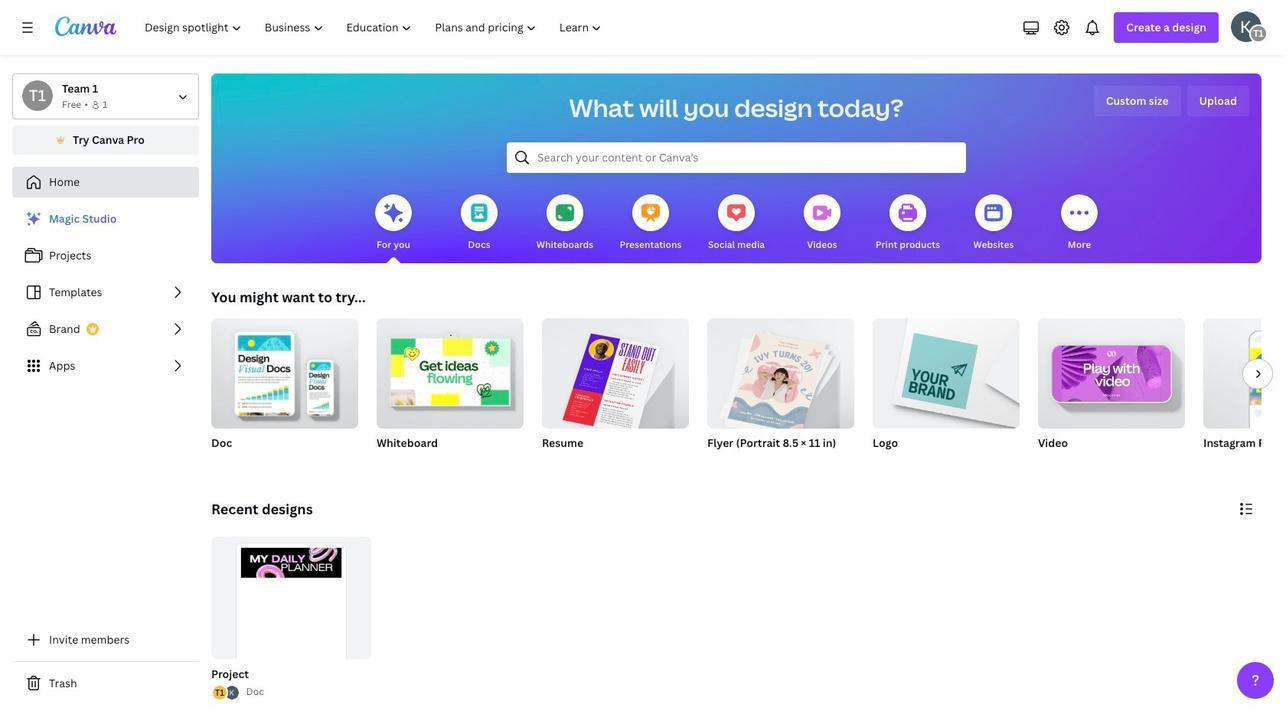 Task type: describe. For each thing, give the bounding box(es) containing it.
1 horizontal spatial team 1 image
[[1250, 25, 1269, 43]]

team 1 element inside switch to another team button
[[22, 80, 53, 111]]

kendall parks image
[[1232, 11, 1262, 42]]

1 vertical spatial list
[[211, 685, 240, 702]]

top level navigation element
[[135, 12, 615, 43]]

Switch to another team button
[[12, 74, 199, 119]]



Task type: locate. For each thing, give the bounding box(es) containing it.
group
[[211, 313, 358, 470], [211, 313, 358, 429], [377, 313, 524, 470], [377, 313, 524, 429], [542, 313, 689, 470], [542, 313, 689, 435], [1039, 313, 1186, 470], [1039, 313, 1186, 429], [708, 319, 855, 470], [873, 319, 1020, 470], [1204, 319, 1287, 470], [1204, 319, 1287, 429], [208, 537, 371, 702], [211, 537, 371, 700]]

0 horizontal spatial team 1 image
[[22, 80, 53, 111]]

0 vertical spatial list
[[12, 204, 199, 381]]

Search search field
[[538, 143, 936, 172]]

1 vertical spatial team 1 image
[[22, 80, 53, 111]]

0 horizontal spatial team 1 element
[[22, 80, 53, 111]]

team 1 image inside switch to another team button
[[22, 80, 53, 111]]

0 horizontal spatial list
[[12, 204, 199, 381]]

list
[[12, 204, 199, 381], [211, 685, 240, 702]]

1 horizontal spatial list
[[211, 685, 240, 702]]

team 1 element
[[1250, 25, 1269, 43], [22, 80, 53, 111]]

None search field
[[507, 142, 967, 173]]

1 horizontal spatial team 1 element
[[1250, 25, 1269, 43]]

0 vertical spatial team 1 element
[[1250, 25, 1269, 43]]

1 vertical spatial team 1 element
[[22, 80, 53, 111]]

0 vertical spatial team 1 image
[[1250, 25, 1269, 43]]

team 1 image
[[1250, 25, 1269, 43], [22, 80, 53, 111]]



Task type: vqa. For each thing, say whether or not it's contained in the screenshot.
'group'
yes



